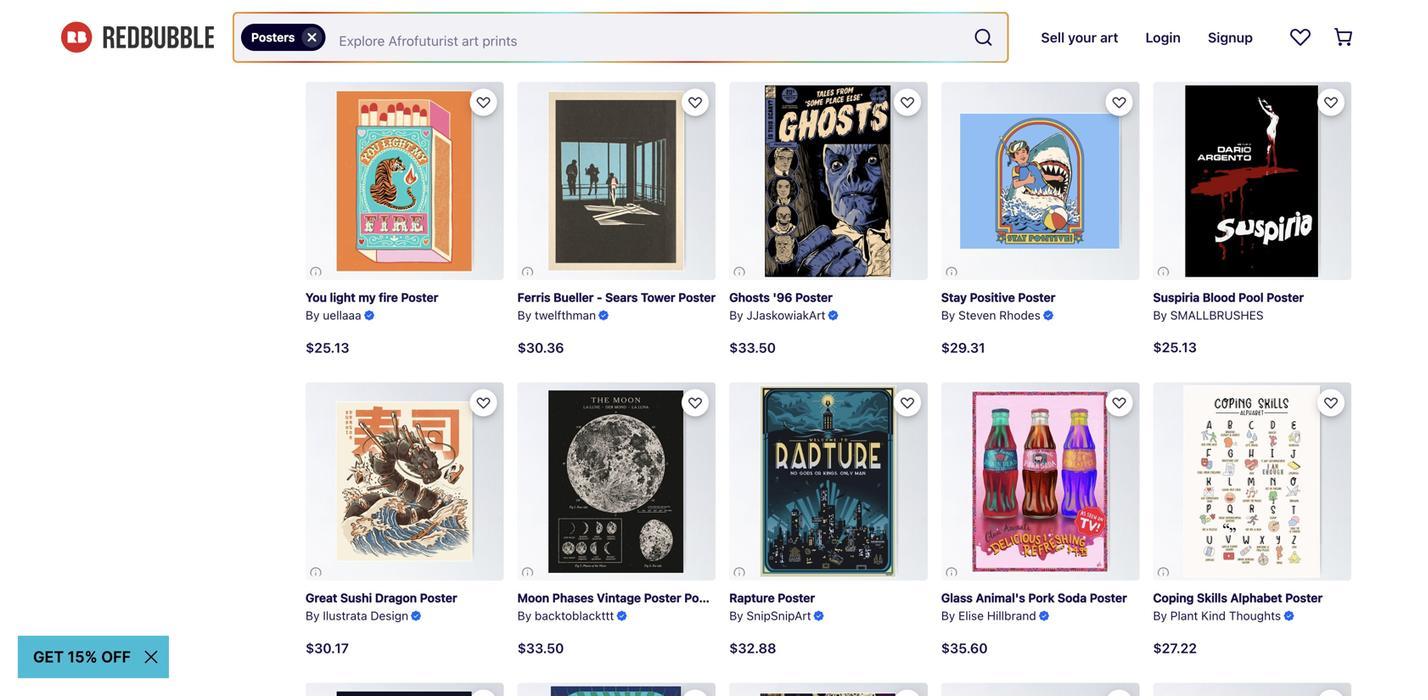 Task type: vqa. For each thing, say whether or not it's contained in the screenshot.


Task type: describe. For each thing, give the bounding box(es) containing it.
pork
[[1029, 591, 1055, 605]]

$25.13 for suspiria blood pool poster
[[1153, 339, 1197, 355]]

poster up snipsnipart
[[778, 591, 815, 605]]

by frank  moth link
[[730, 0, 928, 68]]

by for by snipsnipart
[[730, 609, 744, 623]]

ghosts
[[730, 291, 770, 305]]

coping
[[1153, 591, 1194, 605]]

glass
[[941, 591, 973, 605]]

poster right the tower
[[679, 291, 716, 305]]

by plant  kind thoughts
[[1153, 609, 1281, 623]]

$32.88
[[730, 640, 777, 656]]

by for by jjaskowiakart
[[730, 308, 744, 322]]

posters
[[251, 30, 295, 44]]

poster right fire
[[401, 291, 438, 305]]

$30.17
[[306, 640, 349, 656]]

gift
[[1018, 8, 1038, 22]]

moth
[[781, 8, 809, 22]]

poster right '96
[[796, 291, 833, 305]]

pool
[[1239, 291, 1264, 305]]

snipsnipart
[[747, 609, 811, 623]]

by paper bee gift shop
[[941, 8, 1069, 22]]

$37.69 link
[[1153, 0, 1352, 68]]

bueller
[[554, 291, 594, 305]]

moon phases vintage poster poster image
[[518, 383, 716, 581]]

poster right dragon
[[420, 591, 457, 605]]

by for by ilustrata design
[[306, 609, 320, 623]]

coping skills alphabet poster image
[[1153, 383, 1352, 581]]

by ilustrata design
[[306, 609, 409, 623]]

Search term search field
[[326, 14, 967, 61]]

great sushi dragon  poster
[[306, 591, 457, 605]]

$35.60
[[941, 640, 988, 656]]

ferris bueller - sears tower poster image
[[518, 82, 716, 280]]

frank
[[747, 8, 777, 22]]

poster right alphabet
[[1286, 591, 1323, 605]]

animal's
[[976, 591, 1026, 605]]

by mikceys
[[306, 8, 367, 22]]

$30.36
[[518, 340, 564, 356]]

phases
[[553, 591, 594, 605]]

design
[[371, 609, 409, 623]]

-
[[597, 291, 602, 305]]

shizzle
[[565, 8, 604, 22]]

plant
[[1171, 609, 1198, 623]]

$33.50 for backtoblackttt
[[518, 640, 564, 656]]

great
[[306, 591, 337, 605]]

positive
[[970, 291, 1015, 305]]

by inside "suspiria blood pool poster by smallbrushes"
[[1153, 308, 1167, 322]]

by for by steven rhodes
[[941, 308, 956, 322]]

by for by twelfthman
[[518, 308, 532, 322]]

fire
[[379, 291, 398, 305]]

by frank  moth
[[730, 8, 809, 22]]

backtoblackttt
[[535, 609, 614, 623]]

rapture poster
[[730, 591, 815, 605]]

stay positive poster image
[[941, 82, 1140, 280]]

suspiria blood pool poster by smallbrushes
[[1153, 291, 1304, 322]]

uellaaa
[[323, 308, 361, 322]]

by uellaaa
[[306, 308, 361, 322]]

elise
[[959, 609, 984, 623]]

by elise hillbrand
[[941, 609, 1037, 623]]

redbubble logo image
[[61, 22, 214, 53]]

ghosts '96 poster
[[730, 291, 833, 305]]

dragon
[[375, 591, 417, 605]]

by for by frank  moth
[[730, 8, 744, 22]]



Task type: locate. For each thing, give the bounding box(es) containing it.
$26.18 for nerd
[[518, 39, 562, 55]]

kind
[[1202, 609, 1226, 623]]

sears
[[606, 291, 638, 305]]

twelfthman
[[535, 308, 596, 322]]

$26.18 down by mikceys
[[306, 39, 350, 55]]

posters button
[[241, 24, 326, 51]]

by down the suspiria
[[1153, 308, 1167, 322]]

rhodes
[[1000, 308, 1041, 322]]

by left 'mikceys'
[[306, 8, 320, 22]]

soda
[[1058, 591, 1087, 605]]

by down you
[[306, 308, 320, 322]]

2 $26.18 from the left
[[518, 39, 562, 55]]

poster up rhodes
[[1018, 291, 1056, 305]]

my
[[359, 291, 376, 305]]

$26.18
[[306, 39, 350, 55], [518, 39, 562, 55]]

jjaskowiakart
[[747, 308, 826, 322]]

Posters field
[[234, 14, 1007, 61]]

$33.50 for jjaskowiakart
[[730, 340, 776, 356]]

$26.18 down nerd
[[518, 39, 562, 55]]

1 horizontal spatial $33.50
[[730, 340, 776, 356]]

glass animal's pork soda poster
[[941, 591, 1127, 605]]

ghosts '96 poster image
[[730, 82, 928, 280]]

coping skills alphabet poster
[[1153, 591, 1323, 605]]

$33.50 down by backtoblackttt
[[518, 640, 564, 656]]

suspiria
[[1153, 291, 1200, 305]]

by
[[306, 8, 320, 22], [518, 8, 532, 22], [730, 8, 744, 22], [941, 8, 956, 22], [306, 308, 320, 322], [518, 308, 532, 322], [730, 308, 744, 322], [941, 308, 956, 322], [1153, 308, 1167, 322], [306, 609, 320, 623], [518, 609, 532, 623], [730, 609, 744, 623], [941, 609, 956, 623], [1153, 609, 1167, 623]]

ferris bueller - sears tower poster
[[518, 291, 716, 305]]

skills
[[1197, 591, 1228, 605]]

by left "paper"
[[941, 8, 956, 22]]

steven
[[959, 308, 996, 322]]

glass animal's pork soda poster image
[[941, 383, 1140, 581]]

nerd
[[535, 8, 562, 22]]

hillbrand
[[987, 609, 1037, 623]]

by for by mikceys
[[306, 8, 320, 22]]

by for by backtoblackttt
[[518, 609, 532, 623]]

$27.22
[[1153, 640, 1197, 656]]

by for by plant  kind thoughts
[[1153, 609, 1167, 623]]

by for by nerd shizzle
[[518, 8, 532, 22]]

you
[[306, 291, 327, 305]]

by backtoblackttt
[[518, 609, 614, 623]]

thoughts
[[1229, 609, 1281, 623]]

$33.50 down by jjaskowiakart
[[730, 340, 776, 356]]

by twelfthman
[[518, 308, 596, 322]]

poster right pool
[[1267, 291, 1304, 305]]

moon phases vintage poster poster
[[518, 591, 722, 605]]

1 $26.18 from the left
[[306, 39, 350, 55]]

blood
[[1203, 291, 1236, 305]]

bee
[[994, 8, 1015, 22]]

ilustrata
[[323, 609, 367, 623]]

by for by uellaaa
[[306, 308, 320, 322]]

$33.50
[[730, 340, 776, 356], [518, 640, 564, 656]]

tower
[[641, 291, 676, 305]]

moon
[[518, 591, 550, 605]]

by jjaskowiakart
[[730, 308, 826, 322]]

by nerd shizzle
[[518, 8, 604, 22]]

by left nerd
[[518, 8, 532, 22]]

by down coping
[[1153, 609, 1167, 623]]

stay positive poster
[[941, 291, 1056, 305]]

2 horizontal spatial $25.13
[[1153, 339, 1197, 355]]

ferris
[[518, 291, 551, 305]]

by down great
[[306, 609, 320, 623]]

0 vertical spatial $33.50
[[730, 340, 776, 356]]

you light my fire poster image
[[306, 82, 504, 280]]

by for by paper bee gift shop
[[941, 8, 956, 22]]

poster right the soda
[[1090, 591, 1127, 605]]

1 horizontal spatial $26.18
[[518, 39, 562, 55]]

by for by elise hillbrand
[[941, 609, 956, 623]]

$29.31
[[941, 340, 986, 356]]

0 horizontal spatial $25.13
[[306, 340, 349, 356]]

mikceys
[[323, 8, 367, 22]]

poster
[[401, 291, 438, 305], [679, 291, 716, 305], [796, 291, 833, 305], [1018, 291, 1056, 305], [1267, 291, 1304, 305], [420, 591, 457, 605], [644, 591, 682, 605], [685, 591, 722, 605], [778, 591, 815, 605], [1090, 591, 1127, 605], [1286, 591, 1323, 605]]

by steven rhodes
[[941, 308, 1041, 322]]

by snipsnipart
[[730, 609, 811, 623]]

1 horizontal spatial $25.13
[[941, 39, 985, 55]]

0 horizontal spatial $26.18
[[306, 39, 350, 55]]

by down ferris
[[518, 308, 532, 322]]

paper
[[959, 8, 991, 22]]

light
[[330, 291, 356, 305]]

rapture
[[730, 591, 775, 605]]

$25.13
[[941, 39, 985, 55], [1153, 339, 1197, 355], [306, 340, 349, 356]]

$25.13 down by uellaaa
[[306, 340, 349, 356]]

by down rapture
[[730, 609, 744, 623]]

smallbrushes
[[1171, 308, 1264, 322]]

0 horizontal spatial $33.50
[[518, 640, 564, 656]]

poster left rapture
[[685, 591, 722, 605]]

by down glass
[[941, 609, 956, 623]]

suspiria blood pool poster image
[[1153, 82, 1352, 280]]

poster right vintage
[[644, 591, 682, 605]]

shop
[[1041, 8, 1069, 22]]

$25.13 for you light my fire poster
[[306, 340, 349, 356]]

alphabet
[[1231, 591, 1283, 605]]

great sushi dragon  poster image
[[306, 383, 504, 581]]

by down moon
[[518, 609, 532, 623]]

by down stay
[[941, 308, 956, 322]]

stay
[[941, 291, 967, 305]]

by down the ghosts at top
[[730, 308, 744, 322]]

1 vertical spatial $33.50
[[518, 640, 564, 656]]

poster inside "suspiria blood pool poster by smallbrushes"
[[1267, 291, 1304, 305]]

rapture poster image
[[730, 383, 928, 581]]

'96
[[773, 291, 793, 305]]

vintage
[[597, 591, 641, 605]]

$37.69
[[1153, 39, 1198, 55]]

sushi
[[340, 591, 372, 605]]

you light my fire poster
[[306, 291, 438, 305]]

$25.13 down the suspiria
[[1153, 339, 1197, 355]]

$25.13 down "paper"
[[941, 39, 985, 55]]

by left the frank
[[730, 8, 744, 22]]

$26.18 for mikceys
[[306, 39, 350, 55]]



